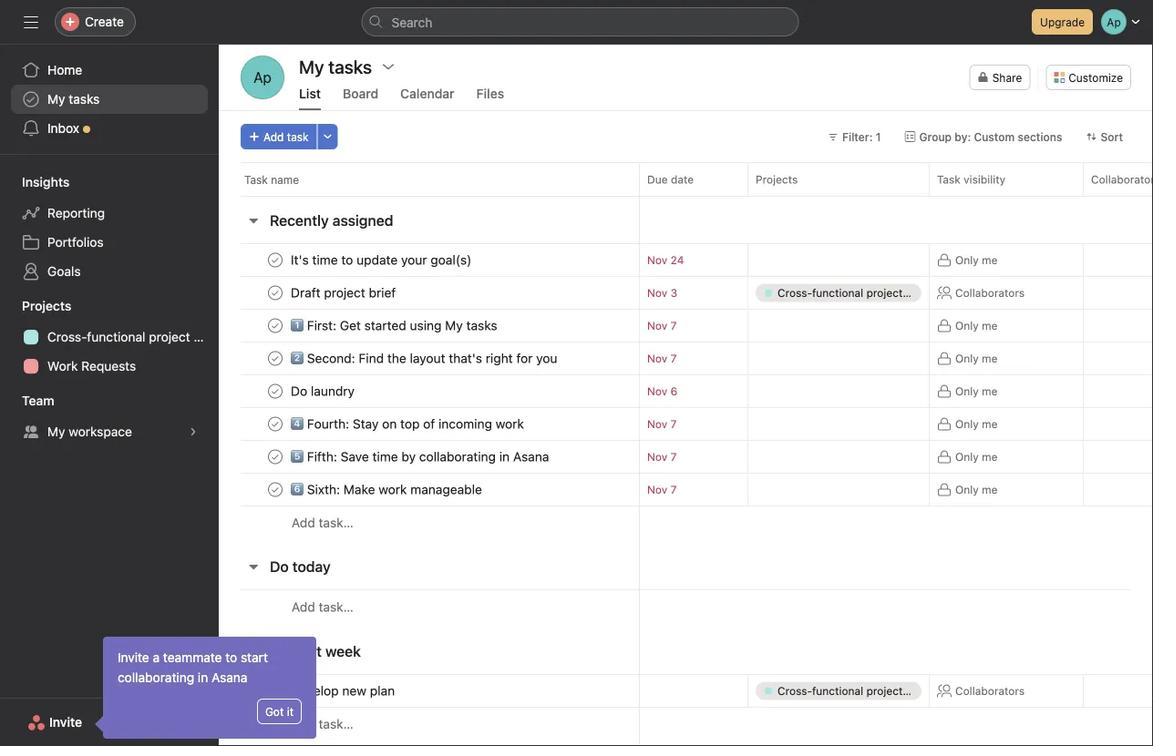 Task type: describe. For each thing, give the bounding box(es) containing it.
recently assigned button
[[270, 204, 393, 237]]

do for do today
[[270, 558, 289, 576]]

invite a teammate to start collaborating in asana tooltip
[[98, 637, 316, 739]]

task visibility
[[937, 173, 1005, 186]]

collaborators row
[[219, 673, 1153, 710]]

2 add task… row from the top
[[219, 590, 1153, 624]]

my tasks
[[299, 56, 372, 77]]

mark complete checkbox for task name text field within the 2️⃣ second: find the layout that's right for you cell
[[264, 348, 286, 370]]

task name text field for 1️⃣ first: get started using my tasks cell
[[287, 317, 503, 335]]

mark complete image for 4️⃣ fourth: stay on top of incoming work text field
[[264, 413, 286, 435]]

invite button
[[16, 706, 94, 739]]

nov for 1️⃣ first: get started using my tasks cell
[[647, 319, 667, 332]]

insights
[[22, 175, 70, 190]]

create button
[[55, 7, 136, 36]]

cross-functional project plan
[[47, 330, 219, 345]]

me for linked projects for 6️⃣ sixth: make work manageable cell
[[982, 484, 998, 496]]

6
[[671, 385, 678, 398]]

Task name text field
[[287, 682, 400, 701]]

linked projects for 6️⃣ sixth: make work manageable cell
[[747, 473, 930, 507]]

ap
[[253, 69, 272, 86]]

group by: custom sections button
[[896, 124, 1071, 149]]

create
[[85, 14, 124, 29]]

collapse task list for this section image for do today
[[246, 560, 261, 574]]

nov for 5️⃣ fifth: save time by collaborating in asana cell
[[647, 451, 667, 464]]

row containing nov 24
[[219, 242, 1153, 278]]

due date
[[647, 173, 694, 186]]

me for the linked projects for 5️⃣ fifth: save time by collaborating in asana cell
[[982, 451, 998, 464]]

2 task… from the top
[[319, 600, 354, 615]]

task name text field for 2️⃣ second: find the layout that's right for you cell
[[287, 350, 563, 368]]

add task… inside the header recently assigned tree grid
[[292, 515, 354, 531]]

1
[[876, 130, 881, 143]]

my tasks link
[[11, 85, 208, 114]]

add task… button for third add task… row from the bottom of the page
[[292, 513, 354, 533]]

share button
[[970, 65, 1030, 90]]

hide sidebar image
[[24, 15, 38, 29]]

cross-functional project plan link
[[11, 323, 219, 352]]

1️⃣ first: get started using my tasks cell
[[219, 309, 640, 343]]

mark complete image for 6️⃣ sixth: make work manageable text box
[[264, 479, 286, 501]]

mark complete checkbox for 4️⃣ fourth: stay on top of incoming work text field
[[264, 413, 286, 435]]

mark complete checkbox for develop new plan text field
[[264, 680, 286, 702]]

nov for 4️⃣ fourth: stay on top of incoming work cell
[[647, 418, 667, 431]]

24
[[671, 254, 684, 267]]

me for linked projects for 4️⃣ fourth: stay on top of incoming work cell
[[982, 418, 998, 431]]

nov 24
[[647, 254, 684, 267]]

to
[[225, 650, 237, 665]]

linked projects for 5️⃣ fifth: save time by collaborating in asana cell
[[747, 440, 930, 474]]

see details, my workspace image
[[188, 427, 199, 438]]

7 for 2️⃣ second: find the layout that's right for you cell
[[671, 352, 677, 365]]

asana
[[212, 670, 247, 685]]

team button
[[0, 392, 54, 410]]

got it button
[[257, 699, 302, 725]]

task name text field for nov 7
[[287, 448, 555, 466]]

recently
[[270, 212, 329, 229]]

reporting link
[[11, 199, 208, 228]]

draft project brief cell
[[219, 276, 640, 310]]

it's time to update your goal(s) cell
[[219, 243, 640, 277]]

plan
[[194, 330, 219, 345]]

more actions image
[[322, 131, 333, 142]]

workspace
[[69, 424, 132, 439]]

reporting
[[47, 206, 105, 221]]

2 add task… from the top
[[292, 600, 354, 615]]

inbox
[[47, 121, 79, 136]]

nov 6
[[647, 385, 678, 398]]

mark complete checkbox for task name text box within the do laundry cell
[[264, 381, 286, 402]]

task name text field for nov 6
[[287, 382, 360, 401]]

board link
[[343, 86, 378, 110]]

mark complete image for draft project brief text box
[[264, 282, 286, 304]]

ap button
[[241, 56, 284, 99]]

only me for linked projects for 1️⃣ first: get started using my tasks cell
[[955, 319, 998, 332]]

only me for the linked projects for 5️⃣ fifth: save time by collaborating in asana cell
[[955, 451, 998, 464]]

my for my workspace
[[47, 424, 65, 439]]

goals link
[[11, 257, 208, 286]]

mark complete checkbox for task name text field within 1️⃣ first: get started using my tasks cell
[[264, 315, 286, 337]]

today
[[292, 558, 331, 576]]

me for linked projects for it's time to update your goal(s) cell
[[982, 254, 998, 267]]

name
[[271, 173, 299, 186]]

week
[[325, 643, 361, 660]]

task name column header
[[241, 162, 644, 196]]

3
[[671, 287, 677, 299]]

collapse task list for this section image for recently assigned
[[246, 213, 261, 228]]

linked projects for 1️⃣ first: get started using my tasks cell
[[747, 309, 930, 343]]

7 for 1️⃣ first: get started using my tasks cell
[[671, 319, 677, 332]]

work requests link
[[11, 352, 208, 381]]

0 vertical spatial projects
[[756, 173, 798, 186]]

global element
[[0, 45, 219, 154]]

assigned
[[332, 212, 393, 229]]

nov 7 for 2️⃣ second: find the layout that's right for you cell
[[647, 352, 677, 365]]

7 for the 6️⃣ sixth: make work manageable "cell"
[[671, 484, 677, 496]]

board
[[343, 86, 378, 101]]

cross-
[[47, 330, 87, 345]]

home link
[[11, 56, 208, 85]]

do next week button
[[270, 635, 361, 668]]

calendar link
[[400, 86, 455, 110]]

only for linked projects for it's time to update your goal(s) cell
[[955, 254, 979, 267]]

me for linked projects for 1️⃣ first: get started using my tasks cell
[[982, 319, 998, 332]]

task for task name
[[244, 173, 268, 186]]

work requests
[[47, 359, 136, 374]]

collaborators for "develop new plan" cell
[[955, 685, 1025, 698]]

sort button
[[1078, 124, 1131, 149]]

nov 7 for 4️⃣ fourth: stay on top of incoming work cell
[[647, 418, 677, 431]]

nov 3
[[647, 287, 677, 299]]

recently assigned
[[270, 212, 393, 229]]

add task
[[263, 130, 309, 143]]

files
[[476, 86, 504, 101]]

tasks
[[69, 92, 100, 107]]

home
[[47, 62, 82, 77]]

nov for 2️⃣ second: find the layout that's right for you cell
[[647, 352, 667, 365]]

files link
[[476, 86, 504, 110]]

invite for invite a teammate to start collaborating in asana got it
[[118, 650, 149, 665]]

mark complete checkbox for draft project brief text box
[[264, 282, 286, 304]]

row containing nov 6
[[219, 373, 1153, 410]]

visibility
[[964, 173, 1005, 186]]

only for linked projects for 6️⃣ sixth: make work manageable cell
[[955, 484, 979, 496]]

add for add task… button associated with 2nd add task… row from the bottom
[[292, 600, 315, 615]]

2️⃣ second: find the layout that's right for you cell
[[219, 342, 640, 376]]

add task… inside header do next week tree grid
[[292, 717, 354, 732]]

teams element
[[0, 385, 219, 450]]

only for linked projects for 2️⃣ second: find the layout that's right for you cell
[[955, 352, 979, 365]]

only for linked projects for 1️⃣ first: get started using my tasks cell
[[955, 319, 979, 332]]

task… inside header do next week tree grid
[[319, 717, 354, 732]]

add left task
[[263, 130, 284, 143]]

only me for linked projects for 2️⃣ second: find the layout that's right for you cell
[[955, 352, 998, 365]]

mark complete image for task name text field within 1️⃣ first: get started using my tasks cell
[[264, 315, 286, 337]]

filter:
[[842, 130, 873, 143]]

portfolios
[[47, 235, 104, 250]]

mark complete checkbox for 6️⃣ sixth: make work manageable text box
[[264, 479, 286, 501]]

mark complete image for task name text box within the do laundry cell
[[264, 381, 286, 402]]

project
[[149, 330, 190, 345]]

projects element
[[0, 290, 219, 385]]

Search tasks, projects, and more text field
[[361, 7, 799, 36]]

only me for linked projects for 6️⃣ sixth: make work manageable cell
[[955, 484, 998, 496]]

a
[[153, 650, 160, 665]]

linked projects for 2️⃣ second: find the layout that's right for you cell
[[747, 342, 930, 376]]

only me for linked projects for it's time to update your goal(s) cell
[[955, 254, 998, 267]]



Task type: locate. For each thing, give the bounding box(es) containing it.
7 for 5️⃣ fifth: save time by collaborating in asana cell
[[671, 451, 677, 464]]

1 vertical spatial add task… button
[[292, 598, 354, 618]]

3 mark complete image from the top
[[264, 446, 286, 468]]

add task… button inside header do next week tree grid
[[292, 715, 354, 735]]

0 vertical spatial add task… row
[[219, 506, 1153, 540]]

1 only me from the top
[[955, 254, 998, 267]]

do right start
[[270, 643, 289, 660]]

0 horizontal spatial task
[[244, 173, 268, 186]]

calendar
[[400, 86, 455, 101]]

0 vertical spatial collaborators
[[955, 287, 1025, 299]]

5 7 from the top
[[671, 484, 677, 496]]

mark complete image inside it's time to update your goal(s) cell
[[264, 249, 286, 271]]

my inside my workspace link
[[47, 424, 65, 439]]

1 nov from the top
[[647, 254, 667, 267]]

3 only me from the top
[[955, 352, 998, 365]]

1 task… from the top
[[319, 515, 354, 531]]

do inside do today button
[[270, 558, 289, 576]]

linked projects for it's time to update your goal(s) cell
[[747, 243, 930, 277]]

add for add task… button within header do next week tree grid
[[292, 717, 315, 732]]

mark complete image inside 2️⃣ second: find the layout that's right for you cell
[[264, 348, 286, 370]]

mark complete image for task name text box within the 5️⃣ fifth: save time by collaborating in asana cell
[[264, 446, 286, 468]]

it
[[287, 706, 294, 718]]

4 only from the top
[[955, 385, 979, 398]]

nov for it's time to update your goal(s) cell
[[647, 254, 667, 267]]

7 only me from the top
[[955, 484, 998, 496]]

projects button
[[0, 297, 71, 315]]

2 only me from the top
[[955, 319, 998, 332]]

7
[[671, 319, 677, 332], [671, 352, 677, 365], [671, 418, 677, 431], [671, 451, 677, 464], [671, 484, 677, 496]]

5 mark complete checkbox from the top
[[264, 479, 286, 501]]

filter: 1 button
[[819, 124, 889, 149]]

1 vertical spatial do
[[270, 643, 289, 660]]

task inside "column header"
[[244, 173, 268, 186]]

1 vertical spatial projects
[[22, 299, 71, 314]]

5 only me from the top
[[955, 418, 998, 431]]

1 vertical spatial invite
[[49, 715, 82, 730]]

1 7 from the top
[[671, 319, 677, 332]]

develop new plan cell
[[219, 675, 640, 708]]

show options image
[[381, 59, 396, 74]]

1 mark complete checkbox from the top
[[264, 249, 286, 271]]

4 only me from the top
[[955, 385, 998, 398]]

add inside header do next week tree grid
[[292, 717, 315, 732]]

4 7 from the top
[[671, 451, 677, 464]]

task
[[244, 173, 268, 186], [937, 173, 961, 186]]

2 mark complete checkbox from the top
[[264, 348, 286, 370]]

2 vertical spatial task name text field
[[287, 350, 563, 368]]

insights button
[[0, 173, 70, 191]]

6 only from the top
[[955, 451, 979, 464]]

mark complete checkbox inside do laundry cell
[[264, 381, 286, 402]]

5️⃣ fifth: save time by collaborating in asana cell
[[219, 440, 640, 474]]

task
[[287, 130, 309, 143]]

do inside do next week "button"
[[270, 643, 289, 660]]

mark complete image left draft project brief text box
[[264, 282, 286, 304]]

1 only from the top
[[955, 254, 979, 267]]

add task… button inside the header recently assigned tree grid
[[292, 513, 354, 533]]

do left today
[[270, 558, 289, 576]]

my left tasks
[[47, 92, 65, 107]]

5 mark complete image from the top
[[264, 680, 286, 702]]

invite inside invite a teammate to start collaborating in asana got it
[[118, 650, 149, 665]]

1 vertical spatial my
[[47, 424, 65, 439]]

collaborator
[[1091, 173, 1153, 186]]

1 add task… from the top
[[292, 515, 354, 531]]

invite inside button
[[49, 715, 82, 730]]

0 vertical spatial task…
[[319, 515, 354, 531]]

3 mark complete image from the top
[[264, 315, 286, 337]]

2 my from the top
[[47, 424, 65, 439]]

1 task name text field from the top
[[287, 382, 360, 401]]

inbox link
[[11, 114, 208, 143]]

6 mark complete checkbox from the top
[[264, 680, 286, 702]]

add task button
[[241, 124, 317, 149]]

due
[[647, 173, 668, 186]]

Mark complete checkbox
[[264, 249, 286, 271], [264, 282, 286, 304], [264, 381, 286, 402], [264, 413, 286, 435], [264, 479, 286, 501], [264, 680, 286, 702]]

1 collapse task list for this section image from the top
[[246, 213, 261, 228]]

sections
[[1018, 130, 1062, 143]]

2 do from the top
[[270, 643, 289, 660]]

mark complete image inside do laundry cell
[[264, 381, 286, 402]]

add task… up today
[[292, 515, 354, 531]]

my tasks
[[47, 92, 100, 107]]

3 nov from the top
[[647, 319, 667, 332]]

3 task name text field from the top
[[287, 350, 563, 368]]

mark complete image
[[264, 249, 286, 271], [264, 282, 286, 304], [264, 315, 286, 337], [264, 413, 286, 435], [264, 680, 286, 702]]

projects inside dropdown button
[[22, 299, 71, 314]]

collaborators for draft project brief cell
[[955, 287, 1025, 299]]

custom
[[974, 130, 1015, 143]]

1 vertical spatial collaborators
[[955, 685, 1025, 698]]

sort
[[1101, 130, 1123, 143]]

0 vertical spatial invite
[[118, 650, 149, 665]]

filter: 1
[[842, 130, 881, 143]]

mark complete checkbox inside "develop new plan" cell
[[264, 680, 286, 702]]

1 horizontal spatial projects
[[756, 173, 798, 186]]

2 vertical spatial add task… button
[[292, 715, 354, 735]]

teammate
[[163, 650, 222, 665]]

3 mark complete checkbox from the top
[[264, 381, 286, 402]]

collapse task list for this section image left do today button
[[246, 560, 261, 574]]

Mark complete checkbox
[[264, 315, 286, 337], [264, 348, 286, 370], [264, 446, 286, 468]]

3 add task… row from the top
[[219, 707, 1153, 741]]

3 add task… from the top
[[292, 717, 354, 732]]

me for linked projects for 2️⃣ second: find the layout that's right for you cell
[[982, 352, 998, 365]]

task name text field up 4️⃣ fourth: stay on top of incoming work text field
[[287, 382, 360, 401]]

2 collapse task list for this section image from the top
[[246, 560, 261, 574]]

1 vertical spatial task name text field
[[287, 317, 503, 335]]

in
[[198, 670, 208, 685]]

0 vertical spatial task name text field
[[287, 251, 477, 269]]

task name text field for it's time to update your goal(s) cell
[[287, 251, 477, 269]]

5 nov from the top
[[647, 385, 667, 398]]

1 my from the top
[[47, 92, 65, 107]]

1 vertical spatial collapse task list for this section image
[[246, 560, 261, 574]]

group
[[919, 130, 952, 143]]

4 mark complete checkbox from the top
[[264, 413, 286, 435]]

nov 7 for the 6️⃣ sixth: make work manageable "cell"
[[647, 484, 677, 496]]

0 vertical spatial add task… button
[[292, 513, 354, 533]]

task name text field up do laundry cell
[[287, 350, 563, 368]]

mark complete checkbox inside the 6️⃣ sixth: make work manageable "cell"
[[264, 479, 286, 501]]

only me for "linked projects for do laundry" cell
[[955, 385, 998, 398]]

5 nov 7 from the top
[[647, 484, 677, 496]]

3 only from the top
[[955, 352, 979, 365]]

date
[[671, 173, 694, 186]]

0 vertical spatial collapse task list for this section image
[[246, 213, 261, 228]]

mark complete image
[[264, 348, 286, 370], [264, 381, 286, 402], [264, 446, 286, 468], [264, 479, 286, 501]]

mark complete image up got on the left
[[264, 680, 286, 702]]

portfolios link
[[11, 228, 208, 257]]

task… up today
[[319, 515, 354, 531]]

do
[[270, 558, 289, 576], [270, 643, 289, 660]]

row
[[219, 162, 1153, 196], [241, 195, 1153, 197], [219, 242, 1153, 278], [219, 275, 1153, 311], [219, 308, 1153, 344], [219, 340, 1153, 377], [219, 373, 1153, 410], [219, 406, 1153, 443], [219, 439, 1153, 475], [219, 472, 1153, 508]]

add task… button down today
[[292, 598, 354, 618]]

linked projects for 4️⃣ fourth: stay on top of incoming work cell
[[747, 407, 930, 441]]

do laundry cell
[[219, 375, 640, 408]]

mark complete checkbox for task name text field within it's time to update your goal(s) cell
[[264, 249, 286, 271]]

2 vertical spatial mark complete checkbox
[[264, 446, 286, 468]]

4 nov from the top
[[647, 352, 667, 365]]

5 only from the top
[[955, 418, 979, 431]]

upgrade button
[[1032, 9, 1093, 35]]

mark complete image for task name text field within the 2️⃣ second: find the layout that's right for you cell
[[264, 348, 286, 370]]

task left visibility
[[937, 173, 961, 186]]

upgrade
[[1040, 15, 1085, 28]]

3 mark complete checkbox from the top
[[264, 446, 286, 468]]

7 nov from the top
[[647, 451, 667, 464]]

task name text field down draft project brief cell
[[287, 317, 503, 335]]

0 horizontal spatial invite
[[49, 715, 82, 730]]

task name text field inside 5️⃣ fifth: save time by collaborating in asana cell
[[287, 448, 555, 466]]

2 vertical spatial add task…
[[292, 717, 354, 732]]

nov for the 6️⃣ sixth: make work manageable "cell"
[[647, 484, 667, 496]]

4 mark complete image from the top
[[264, 479, 286, 501]]

task name text field inside it's time to update your goal(s) cell
[[287, 251, 477, 269]]

only for "linked projects for do laundry" cell
[[955, 385, 979, 398]]

3 task… from the top
[[319, 717, 354, 732]]

6️⃣ sixth: make work manageable cell
[[219, 473, 640, 507]]

add task… button down develop new plan text field
[[292, 715, 354, 735]]

4️⃣ fourth: stay on top of incoming work cell
[[219, 407, 640, 441]]

add task… button for 2nd add task… row from the bottom
[[292, 598, 354, 618]]

do for do next week
[[270, 643, 289, 660]]

mark complete checkbox inside 2️⃣ second: find the layout that's right for you cell
[[264, 348, 286, 370]]

mark complete checkbox inside 1️⃣ first: get started using my tasks cell
[[264, 315, 286, 337]]

4 nov 7 from the top
[[647, 451, 677, 464]]

task…
[[319, 515, 354, 531], [319, 600, 354, 615], [319, 717, 354, 732]]

7 me from the top
[[982, 484, 998, 496]]

my workspace link
[[11, 417, 208, 447]]

1 add task… button from the top
[[292, 513, 354, 533]]

team
[[22, 393, 54, 408]]

1 mark complete image from the top
[[264, 348, 286, 370]]

only for the linked projects for 5️⃣ fifth: save time by collaborating in asana cell
[[955, 451, 979, 464]]

invite a teammate to start collaborating in asana got it
[[118, 650, 294, 718]]

1 vertical spatial mark complete checkbox
[[264, 348, 286, 370]]

row containing task name
[[219, 162, 1153, 196]]

1 do from the top
[[270, 558, 289, 576]]

customize button
[[1046, 65, 1131, 90]]

3 nov 7 from the top
[[647, 418, 677, 431]]

1 horizontal spatial task
[[937, 173, 961, 186]]

4 me from the top
[[982, 385, 998, 398]]

1 mark complete image from the top
[[264, 249, 286, 271]]

task name
[[244, 173, 299, 186]]

nov 7 for 1️⃣ first: get started using my tasks cell
[[647, 319, 677, 332]]

nov 7 for 5️⃣ fifth: save time by collaborating in asana cell
[[647, 451, 677, 464]]

add up do today button
[[292, 515, 315, 531]]

row containing nov 3
[[219, 275, 1153, 311]]

group by: custom sections
[[919, 130, 1062, 143]]

1 vertical spatial add task…
[[292, 600, 354, 615]]

only me for linked projects for 4️⃣ fourth: stay on top of incoming work cell
[[955, 418, 998, 431]]

mark complete image for develop new plan text field
[[264, 680, 286, 702]]

header recently assigned tree grid
[[219, 242, 1153, 540]]

mark complete checkbox inside 4️⃣ fourth: stay on top of incoming work cell
[[264, 413, 286, 435]]

2 collaborators from the top
[[955, 685, 1025, 698]]

start
[[241, 650, 268, 665]]

task name text field down assigned
[[287, 251, 477, 269]]

2 me from the top
[[982, 319, 998, 332]]

collaborators inside the header recently assigned tree grid
[[955, 287, 1025, 299]]

add task… down today
[[292, 600, 354, 615]]

me
[[982, 254, 998, 267], [982, 319, 998, 332], [982, 352, 998, 365], [982, 385, 998, 398], [982, 418, 998, 431], [982, 451, 998, 464], [982, 484, 998, 496]]

mark complete checkbox inside it's time to update your goal(s) cell
[[264, 249, 286, 271]]

Task name text field
[[287, 415, 529, 433]]

1 task from the left
[[244, 173, 268, 186]]

collaborators inside row
[[955, 685, 1025, 698]]

projects
[[756, 173, 798, 186], [22, 299, 71, 314]]

invite
[[118, 650, 149, 665], [49, 715, 82, 730]]

mark complete image inside draft project brief cell
[[264, 282, 286, 304]]

2 mark complete image from the top
[[264, 381, 286, 402]]

nov for do laundry cell
[[647, 385, 667, 398]]

my for my tasks
[[47, 92, 65, 107]]

4 mark complete image from the top
[[264, 413, 286, 435]]

1 task name text field from the top
[[287, 251, 477, 269]]

invite for invite
[[49, 715, 82, 730]]

by:
[[955, 130, 971, 143]]

add for add task… button within the the header recently assigned tree grid
[[292, 515, 315, 531]]

mark complete image inside "develop new plan" cell
[[264, 680, 286, 702]]

only for linked projects for 4️⃣ fourth: stay on top of incoming work cell
[[955, 418, 979, 431]]

1 nov 7 from the top
[[647, 319, 677, 332]]

3 me from the top
[[982, 352, 998, 365]]

3 add task… button from the top
[[292, 715, 354, 735]]

task name text field inside 2️⃣ second: find the layout that's right for you cell
[[287, 350, 563, 368]]

2 add task… button from the top
[[292, 598, 354, 618]]

2 mark complete image from the top
[[264, 282, 286, 304]]

2 mark complete checkbox from the top
[[264, 282, 286, 304]]

customize
[[1069, 71, 1123, 84]]

7 for 4️⃣ fourth: stay on top of incoming work cell
[[671, 418, 677, 431]]

task name text field inside 1️⃣ first: get started using my tasks cell
[[287, 317, 503, 335]]

add
[[263, 130, 284, 143], [292, 515, 315, 531], [292, 600, 315, 615], [292, 717, 315, 732]]

work
[[47, 359, 78, 374]]

2 task from the left
[[937, 173, 961, 186]]

mark complete checkbox inside draft project brief cell
[[264, 282, 286, 304]]

my inside my tasks link
[[47, 92, 65, 107]]

6 me from the top
[[982, 451, 998, 464]]

1 collaborators from the top
[[955, 287, 1025, 299]]

2 vertical spatial add task… row
[[219, 707, 1153, 741]]

2 task name text field from the top
[[287, 317, 503, 335]]

1 horizontal spatial invite
[[118, 650, 149, 665]]

task… down develop new plan text field
[[319, 717, 354, 732]]

2 vertical spatial task…
[[319, 717, 354, 732]]

0 horizontal spatial projects
[[22, 299, 71, 314]]

add inside the header recently assigned tree grid
[[292, 515, 315, 531]]

1 vertical spatial task name text field
[[287, 448, 555, 466]]

mark complete image inside 5️⃣ fifth: save time by collaborating in asana cell
[[264, 446, 286, 468]]

task… up week
[[319, 600, 354, 615]]

1 vertical spatial task…
[[319, 600, 354, 615]]

add task… row
[[219, 506, 1153, 540], [219, 590, 1153, 624], [219, 707, 1153, 741]]

my down team
[[47, 424, 65, 439]]

add right got on the left
[[292, 717, 315, 732]]

do next week
[[270, 643, 361, 660]]

nov 7
[[647, 319, 677, 332], [647, 352, 677, 365], [647, 418, 677, 431], [647, 451, 677, 464], [647, 484, 677, 496]]

do today
[[270, 558, 331, 576]]

0 vertical spatial my
[[47, 92, 65, 107]]

mark complete image inside 1️⃣ first: get started using my tasks cell
[[264, 315, 286, 337]]

collapse task list for this section image
[[246, 644, 261, 659]]

linked projects for do laundry cell
[[747, 375, 930, 408]]

insights element
[[0, 166, 219, 290]]

0 vertical spatial add task…
[[292, 515, 354, 531]]

list link
[[299, 86, 321, 110]]

Task name text field
[[287, 481, 488, 499]]

2 only from the top
[[955, 319, 979, 332]]

my workspace
[[47, 424, 132, 439]]

2 7 from the top
[[671, 352, 677, 365]]

requests
[[81, 359, 136, 374]]

next
[[292, 643, 322, 660]]

got
[[265, 706, 284, 718]]

1 add task… row from the top
[[219, 506, 1153, 540]]

5 me from the top
[[982, 418, 998, 431]]

share
[[992, 71, 1022, 84]]

mark complete image right the plan
[[264, 315, 286, 337]]

8 nov from the top
[[647, 484, 667, 496]]

2 task name text field from the top
[[287, 448, 555, 466]]

1 me from the top
[[982, 254, 998, 267]]

Task name text field
[[287, 284, 401, 302]]

0 vertical spatial do
[[270, 558, 289, 576]]

6 only me from the top
[[955, 451, 998, 464]]

mark complete image down recently
[[264, 249, 286, 271]]

task name text field down 4️⃣ fourth: stay on top of incoming work cell
[[287, 448, 555, 466]]

mark complete checkbox for task name text box within the 5️⃣ fifth: save time by collaborating in asana cell
[[264, 446, 286, 468]]

2 nov 7 from the top
[[647, 352, 677, 365]]

nov for draft project brief cell
[[647, 287, 667, 299]]

task left the name at the top left of page
[[244, 173, 268, 186]]

task for task visibility
[[937, 173, 961, 186]]

7 only from the top
[[955, 484, 979, 496]]

list
[[299, 86, 321, 101]]

task… inside the header recently assigned tree grid
[[319, 515, 354, 531]]

mark complete checkbox inside 5️⃣ fifth: save time by collaborating in asana cell
[[264, 446, 286, 468]]

collapse task list for this section image down the task name
[[246, 213, 261, 228]]

me for "linked projects for do laundry" cell
[[982, 385, 998, 398]]

0 vertical spatial mark complete checkbox
[[264, 315, 286, 337]]

add task… button
[[292, 513, 354, 533], [292, 598, 354, 618], [292, 715, 354, 735]]

Task name text field
[[287, 382, 360, 401], [287, 448, 555, 466]]

do today button
[[270, 551, 331, 583]]

add down do today
[[292, 600, 315, 615]]

6 nov from the top
[[647, 418, 667, 431]]

task name text field inside do laundry cell
[[287, 382, 360, 401]]

1 vertical spatial add task… row
[[219, 590, 1153, 624]]

0 vertical spatial task name text field
[[287, 382, 360, 401]]

mark complete image inside the 6️⃣ sixth: make work manageable "cell"
[[264, 479, 286, 501]]

mark complete image for task name text field within it's time to update your goal(s) cell
[[264, 249, 286, 271]]

collaborating
[[118, 670, 194, 685]]

functional
[[87, 330, 145, 345]]

2 nov from the top
[[647, 287, 667, 299]]

mark complete image inside 4️⃣ fourth: stay on top of incoming work cell
[[264, 413, 286, 435]]

1 mark complete checkbox from the top
[[264, 315, 286, 337]]

Task name text field
[[287, 251, 477, 269], [287, 317, 503, 335], [287, 350, 563, 368]]

add task… down develop new plan text field
[[292, 717, 354, 732]]

collapse task list for this section image
[[246, 213, 261, 228], [246, 560, 261, 574]]

3 7 from the top
[[671, 418, 677, 431]]

mark complete image right see details, my workspace image
[[264, 413, 286, 435]]

add task… button up today
[[292, 513, 354, 533]]

goals
[[47, 264, 81, 279]]

header do next week tree grid
[[219, 673, 1153, 741]]



Task type: vqa. For each thing, say whether or not it's contained in the screenshot.
Task visibility
yes



